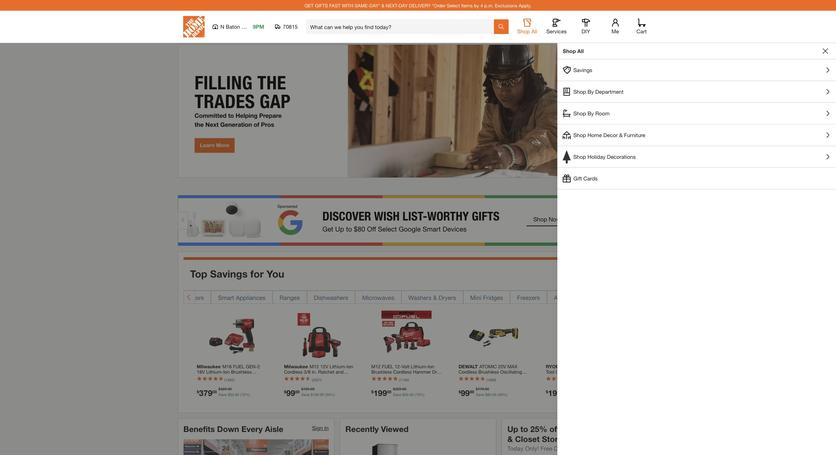 Task type: describe. For each thing, give the bounding box(es) containing it.
1465
[[225, 378, 234, 382]]

shop all inside button
[[517, 28, 537, 34]]

13
[[416, 393, 420, 397]]

4
[[481, 3, 483, 8]]

2.0ah
[[506, 375, 518, 380]]

1 vertical spatial 20v
[[496, 375, 505, 380]]

shop holiday decorations preview image
[[563, 150, 571, 164]]

me button
[[605, 19, 626, 35]]

0 vertical spatial 20v
[[498, 364, 506, 370]]

save for $ 99 00 $ 199 . 00 save $ 100 . 00 ( 50 %)
[[301, 393, 310, 397]]

refrigerators button
[[162, 291, 211, 304]]

atomic 20v max cordless brushless oscillating multi tool with (1) 20v 2.0ah battery and charger
[[459, 364, 522, 386]]

me
[[612, 28, 619, 34]]

gift cards
[[574, 175, 598, 182]]

washers & dryers button
[[402, 291, 463, 304]]

oscillating
[[500, 369, 522, 375]]

shop for decor
[[574, 132, 586, 138]]

( 1999 )
[[487, 378, 496, 382]]

1 5 from the left
[[633, 183, 636, 190]]

max
[[508, 364, 518, 370]]

dryers
[[439, 294, 456, 301]]

25%
[[531, 425, 548, 434]]

img for filling the trades gap committed to helping prepare  the next generation of pros image
[[178, 44, 659, 178]]

( inside $ 99 00 $ 179 . 00 save $ 80 . 00 ( 45 %)
[[498, 393, 499, 397]]

services button
[[546, 19, 567, 35]]

microwaves
[[362, 294, 395, 301]]

429
[[221, 387, 227, 392]]

savings inside the savings button
[[574, 67, 593, 73]]

ion inside m12 fuel 12-volt lithium-ion brushless cordless hammer drill and impact driver combo kit w/2 batteries and bag (2-tool)
[[428, 364, 435, 370]]

dishwashers
[[314, 294, 348, 301]]

/
[[636, 183, 638, 190]]

benefits down every aisle
[[183, 425, 284, 434]]

room
[[596, 110, 610, 117]]

drawer close image
[[823, 48, 828, 54]]

00 up 80
[[485, 387, 489, 392]]

ryobi
[[546, 364, 561, 370]]

( inside $ 199 00 $ 229 . 00 save $ 30 . 00 ( 13 %)
[[415, 393, 416, 397]]

shop holiday decorations
[[574, 154, 636, 160]]

2 milwaukee from the left
[[284, 364, 308, 370]]

30
[[405, 393, 409, 397]]

feedback link image
[[827, 113, 836, 149]]

shop by room button
[[558, 103, 836, 124]]

decorations
[[607, 154, 636, 160]]

for
[[250, 268, 264, 280]]

0 horizontal spatial savings
[[210, 268, 248, 280]]

exclusions
[[495, 3, 518, 8]]

delivery
[[409, 3, 431, 8]]

shop for decorations
[[574, 154, 586, 160]]

(1)
[[490, 375, 495, 380]]

80
[[488, 393, 492, 397]]

drill
[[432, 369, 440, 375]]

savings button
[[558, 59, 836, 81]]

hammer
[[413, 369, 431, 375]]

combo inside m12 fuel 12-volt lithium-ion brushless cordless hammer drill and impact driver combo kit w/2 batteries and bag (2-tool)
[[410, 375, 426, 380]]

home
[[588, 132, 602, 138]]

select inside up to 25% off select garage & closet storage solutions today only! free delivery
[[562, 425, 586, 434]]

0 horizontal spatial select
[[447, 3, 460, 8]]

cordless inside atomic 20v max cordless brushless oscillating multi tool with (1) 20v 2.0ah battery and charger
[[459, 369, 477, 375]]

shop by room
[[574, 110, 610, 117]]

00 right 100
[[320, 393, 324, 397]]

m18 fuel gen-2 18v lithium-ion brushless cordless mid torque 1/2 in. impact wrench f ring w/5.0ah starter kit image
[[207, 311, 257, 361]]

by
[[474, 3, 479, 8]]

with inside atomic 20v max cordless brushless oscillating multi tool with (1) 20v 2.0ah battery and charger
[[480, 375, 489, 380]]

save for $ 199 00 $ 229 . 00 save $ 30 . 00 ( 13 %)
[[393, 393, 402, 397]]

199 inside $ 99 00 $ 199 . 00 save $ 100 . 00 ( 50 %)
[[303, 387, 310, 392]]

fridges
[[483, 294, 503, 301]]

199 for $ 199
[[548, 389, 562, 398]]

batteries
[[371, 380, 390, 386]]

save for $ 99 00 $ 179 . 00 save $ 80 . 00 ( 45 %)
[[476, 393, 484, 397]]

impact
[[381, 375, 395, 380]]

fuel
[[382, 364, 394, 370]]

brushless inside atomic 20v max cordless brushless oscillating multi tool with (1) 20v 2.0ah battery and charger
[[479, 369, 499, 375]]

00 down screwdriver
[[295, 390, 300, 395]]

appliance parts button
[[547, 291, 604, 304]]

kit inside m12 fuel 12-volt lithium-ion brushless cordless hammer drill and impact driver combo kit w/2 batteries and bag (2-tool)
[[427, 375, 432, 380]]

kit inside one+ 18v cordless 6- tool combo kit with 1.5 ah battery, 4.0 ah battery, and charger
[[573, 369, 578, 375]]

p.m.
[[485, 3, 494, 8]]

items
[[461, 3, 473, 8]]

milwaukee link
[[197, 364, 267, 391]]

w/2
[[434, 375, 441, 380]]

save for $ 379 00 $ 429 . 00 save $ 50 . 00 ( 12 %)
[[219, 393, 227, 397]]

sign
[[312, 425, 323, 431]]

parts
[[583, 294, 597, 301]]

& inside washers & dryers button
[[433, 294, 437, 301]]

dewalt
[[459, 364, 478, 370]]

shop by department button
[[558, 81, 836, 103]]

mini fridges
[[470, 294, 503, 301]]

garage
[[588, 425, 616, 434]]

1 horizontal spatial all
[[578, 48, 584, 54]]

1 horizontal spatial ah
[[597, 369, 603, 375]]

storage
[[542, 435, 572, 444]]

down
[[217, 425, 239, 434]]

smart appliances button
[[211, 291, 273, 304]]

baton
[[226, 23, 240, 30]]

up
[[508, 425, 518, 434]]

tool inside one+ 18v cordless 6- tool combo kit with 1.5 ah battery, 4.0 ah battery, and charger
[[546, 369, 555, 375]]

100
[[313, 393, 319, 397]]

multi
[[459, 375, 469, 380]]

00 right 429
[[228, 387, 232, 392]]

day*
[[370, 3, 380, 8]]

1.5
[[590, 369, 596, 375]]

menu containing savings
[[558, 59, 836, 190]]

solutions
[[575, 435, 610, 444]]

What can we help you find today? search field
[[310, 20, 494, 34]]

2 5 from the left
[[638, 183, 641, 190]]

ranges
[[280, 294, 300, 301]]

(2- inside m12 fuel 12-volt lithium-ion brushless cordless hammer drill and impact driver combo kit w/2 batteries and bag (2-tool)
[[410, 380, 416, 386]]

4.0
[[563, 375, 570, 380]]

cart link
[[635, 19, 649, 35]]

ion inside m12 12v lithium-ion cordless 3/8 in. ratchet and screwdriver combo kit (2-tool) with battery, charger, tool bag
[[347, 364, 353, 370]]

battery, inside m12 12v lithium-ion cordless 3/8 in. ratchet and screwdriver combo kit (2-tool) with battery, charger, tool bag
[[294, 380, 310, 386]]

driver
[[396, 375, 409, 380]]

apply.
[[519, 3, 532, 8]]

appliances
[[236, 294, 266, 301]]

cart
[[637, 28, 647, 34]]

70815 button
[[275, 23, 298, 30]]

viewed
[[381, 425, 409, 434]]

today only!
[[508, 445, 539, 452]]

379
[[199, 389, 212, 398]]

decor
[[604, 132, 618, 138]]

sign in card banner image
[[183, 440, 329, 455]]

and inside one+ 18v cordless 6- tool combo kit with 1.5 ah battery, 4.0 ah battery, and charger
[[595, 375, 603, 380]]

charger inside atomic 20v max cordless brushless oscillating multi tool with (1) 20v 2.0ah battery and charger
[[484, 380, 501, 386]]

in
[[324, 425, 329, 431]]

199 for $ 199 00 $ 229 . 00 save $ 30 . 00 ( 13 %)
[[374, 389, 387, 398]]

1 horizontal spatial battery,
[[546, 375, 562, 380]]

6 / 15 image
[[633, 377, 658, 382]]

atomic
[[480, 364, 497, 370]]

3/8
[[304, 369, 311, 375]]

1999
[[487, 378, 496, 382]]

diy button
[[576, 19, 597, 35]]



Task type: vqa. For each thing, say whether or not it's contained in the screenshot.
Top
yes



Task type: locate. For each thing, give the bounding box(es) containing it.
) for $ 99 00 $ 199 . 00 save $ 100 . 00 ( 50 %)
[[321, 378, 322, 382]]

00 left 229
[[387, 390, 392, 395]]

& right "day*"
[[382, 3, 385, 8]]

tool) inside m12 fuel 12-volt lithium-ion brushless cordless hammer drill and impact driver combo kit w/2 batteries and bag (2-tool)
[[416, 380, 426, 386]]

lithium- inside m12 fuel 12-volt lithium-ion brushless cordless hammer drill and impact driver combo kit w/2 batteries and bag (2-tool)
[[411, 364, 428, 370]]

lithium- right '12v'
[[330, 364, 347, 370]]

2 m12 from the left
[[371, 364, 381, 370]]

bag inside m12 fuel 12-volt lithium-ion brushless cordless hammer drill and impact driver combo kit w/2 batteries and bag (2-tool)
[[401, 380, 409, 386]]

& inside up to 25% off select garage & closet storage solutions today only! free delivery
[[508, 435, 513, 444]]

tool) down hammer
[[416, 380, 426, 386]]

00 right 80
[[493, 393, 497, 397]]

3 ) from the left
[[408, 378, 409, 382]]

1 bag from the left
[[340, 380, 349, 386]]

0 horizontal spatial m12
[[310, 364, 319, 370]]

save inside $ 99 00 $ 199 . 00 save $ 100 . 00 ( 50 %)
[[301, 393, 310, 397]]

tool right multi
[[470, 375, 479, 380]]

0 vertical spatial by
[[588, 88, 594, 95]]

aisle
[[265, 425, 284, 434]]

2 99 from the left
[[461, 389, 470, 398]]

by for room
[[588, 110, 594, 117]]

charger inside one+ 18v cordless 6- tool combo kit with 1.5 ah battery, 4.0 ah battery, and charger
[[546, 380, 563, 386]]

0 horizontal spatial (2-
[[334, 375, 340, 380]]

shop by department
[[574, 88, 624, 95]]

1 charger from the left
[[484, 380, 501, 386]]

( inside $ 379 00 $ 429 . 00 save $ 50 . 00 ( 12 %)
[[240, 393, 241, 397]]

0 horizontal spatial with
[[284, 380, 293, 386]]

savings up shop by department
[[574, 67, 593, 73]]

0 horizontal spatial 99
[[286, 389, 295, 398]]

mini fridges button
[[463, 291, 510, 304]]

50 left 12
[[230, 393, 234, 397]]

50 inside $ 379 00 $ 429 . 00 save $ 50 . 00 ( 12 %)
[[230, 393, 234, 397]]

kit inside m12 12v lithium-ion cordless 3/8 in. ratchet and screwdriver combo kit (2-tool) with battery, charger, tool bag
[[327, 375, 333, 380]]

1 vertical spatial savings
[[210, 268, 248, 280]]

99 down screwdriver
[[286, 389, 295, 398]]

volt
[[402, 364, 410, 370]]

0 horizontal spatial charger
[[484, 380, 501, 386]]

cordless inside m12 12v lithium-ion cordless 3/8 in. ratchet and screwdriver combo kit (2-tool) with battery, charger, tool bag
[[284, 369, 303, 375]]

0 horizontal spatial battery,
[[294, 380, 310, 386]]

in.
[[312, 369, 317, 375]]

diy
[[582, 28, 591, 34]]

m12 fuel 12-volt lithium-ion brushless cordless hammer drill and impact driver combo kit w/2 batteries and bag (2-tool) image
[[382, 311, 432, 361]]

cordless inside m12 fuel 12-volt lithium-ion brushless cordless hammer drill and impact driver combo kit w/2 batteries and bag (2-tool)
[[393, 369, 412, 375]]

1 horizontal spatial combo
[[410, 375, 426, 380]]

2 by from the top
[[588, 110, 594, 117]]

select left items
[[447, 3, 460, 8]]

shop all
[[517, 28, 537, 34], [563, 48, 584, 54]]

%) for $ 379 00 $ 429 . 00 save $ 50 . 00 ( 12 %)
[[246, 393, 250, 397]]

7.1 cu. ft. top freezer refrigerator in stainless steel look image
[[354, 441, 417, 455]]

1 horizontal spatial brushless
[[479, 369, 499, 375]]

shop all button
[[517, 19, 538, 35]]

(2- inside m12 12v lithium-ion cordless 3/8 in. ratchet and screwdriver combo kit (2-tool) with battery, charger, tool bag
[[334, 375, 340, 380]]

0 horizontal spatial 5
[[633, 183, 636, 190]]

all inside button
[[532, 28, 537, 34]]

& inside shop home decor & furniture 'button'
[[619, 132, 623, 138]]

( 1146 )
[[399, 378, 409, 382]]

tool inside m12 12v lithium-ion cordless 3/8 in. ratchet and screwdriver combo kit (2-tool) with battery, charger, tool bag
[[330, 380, 339, 386]]

0 horizontal spatial tool)
[[340, 375, 349, 380]]

freezers button
[[510, 291, 547, 304]]

1 horizontal spatial kit
[[427, 375, 432, 380]]

brushless inside m12 fuel 12-volt lithium-ion brushless cordless hammer drill and impact driver combo kit w/2 batteries and bag (2-tool)
[[371, 369, 392, 375]]

mini
[[470, 294, 482, 301]]

1 horizontal spatial shop all
[[563, 48, 584, 54]]

kit right 4.0
[[573, 369, 578, 375]]

1 vertical spatial shop all
[[563, 48, 584, 54]]

cordless inside one+ 18v cordless 6- tool combo kit with 1.5 ah battery, 4.0 ah battery, and charger
[[586, 364, 604, 370]]

00 left 12
[[235, 393, 239, 397]]

bag for (2-
[[340, 380, 349, 386]]

2 50 from the left
[[326, 393, 330, 397]]

ah right 4.0
[[571, 375, 577, 380]]

2 bag from the left
[[401, 380, 409, 386]]

one+ 18v cordless 6-tool combo kit with 1.5 ah battery, 4.0 ah battery, and charger image
[[556, 311, 607, 361]]

1146
[[400, 378, 408, 382]]

%) for $ 199 00 $ 229 . 00 save $ 30 . 00 ( 13 %)
[[420, 393, 425, 397]]

1 50 from the left
[[230, 393, 234, 397]]

appliance
[[554, 294, 581, 301]]

50 right 100
[[326, 393, 330, 397]]

1 save from the left
[[219, 393, 227, 397]]

1 horizontal spatial select
[[562, 425, 586, 434]]

cards
[[584, 175, 598, 182]]

(2- right 1146
[[410, 380, 416, 386]]

m12 left '12v'
[[310, 364, 319, 370]]

20v left max
[[498, 364, 506, 370]]

n baton rouge
[[221, 23, 257, 30]]

save
[[219, 393, 227, 397], [301, 393, 310, 397], [393, 393, 402, 397], [476, 393, 484, 397]]

4 ) from the left
[[496, 378, 496, 382]]

1 horizontal spatial with
[[480, 375, 489, 380]]

with inside one+ 18v cordless 6- tool combo kit with 1.5 ah battery, 4.0 ah battery, and charger
[[580, 369, 588, 375]]

bag inside m12 12v lithium-ion cordless 3/8 in. ratchet and screwdriver combo kit (2-tool) with battery, charger, tool bag
[[340, 380, 349, 386]]

shop right "shop holiday decorations preview" icon
[[574, 154, 586, 160]]

2 horizontal spatial battery,
[[578, 375, 594, 380]]

0 horizontal spatial all
[[532, 28, 537, 34]]

20v right (1) at bottom right
[[496, 375, 505, 380]]

m12 for in.
[[310, 364, 319, 370]]

m12 for brushless
[[371, 364, 381, 370]]

lithium-
[[330, 364, 347, 370], [411, 364, 428, 370]]

m12 inside m12 12v lithium-ion cordless 3/8 in. ratchet and screwdriver combo kit (2-tool) with battery, charger, tool bag
[[310, 364, 319, 370]]

)
[[234, 378, 235, 382], [321, 378, 322, 382], [408, 378, 409, 382], [496, 378, 496, 382]]

recently viewed
[[346, 425, 409, 434]]

appliance parts
[[554, 294, 597, 301]]

with up $ 99 00 $ 199 . 00 save $ 100 . 00 ( 50 %) on the left bottom of page
[[284, 380, 293, 386]]

charger up 80
[[484, 380, 501, 386]]

battery,
[[546, 375, 562, 380], [578, 375, 594, 380], [294, 380, 310, 386]]

50
[[230, 393, 234, 397], [326, 393, 330, 397]]

2 horizontal spatial tool
[[546, 369, 555, 375]]

1 horizontal spatial (2-
[[410, 380, 416, 386]]

tool) right the ratchet
[[340, 375, 349, 380]]

00 right 30
[[410, 393, 414, 397]]

shop for room
[[574, 110, 586, 117]]

save left 100
[[301, 393, 310, 397]]

off
[[550, 425, 560, 434]]

atomic 20v max cordless brushless oscillating multi tool with (1) 20v 2.0ah battery and charger image
[[469, 311, 519, 361]]

you
[[267, 268, 284, 280]]

20v
[[498, 364, 506, 370], [496, 375, 505, 380]]

save down 429
[[219, 393, 227, 397]]

199 inside $ 199 00 $ 229 . 00 save $ 30 . 00 ( 13 %)
[[374, 389, 387, 398]]

gifts
[[315, 3, 328, 8]]

1 ion from the left
[[347, 364, 353, 370]]

battery, down 18v
[[578, 375, 594, 380]]

0 horizontal spatial ion
[[347, 364, 353, 370]]

tool) inside m12 12v lithium-ion cordless 3/8 in. ratchet and screwdriver combo kit (2-tool) with battery, charger, tool bag
[[340, 375, 349, 380]]

savings up smart
[[210, 268, 248, 280]]

tool down the ratchet
[[330, 380, 339, 386]]

00 up 100
[[311, 387, 315, 392]]

1 milwaukee from the left
[[197, 364, 221, 370]]

1 horizontal spatial milwaukee
[[284, 364, 308, 370]]

199
[[303, 387, 310, 392], [374, 389, 387, 398], [548, 389, 562, 398]]

brushless up batteries
[[371, 369, 392, 375]]

shop down apply. at top
[[517, 28, 530, 34]]

battery, down "3/8"
[[294, 380, 310, 386]]

2 save from the left
[[301, 393, 310, 397]]

same-
[[355, 3, 370, 8]]

with inside m12 12v lithium-ion cordless 3/8 in. ratchet and screwdriver combo kit (2-tool) with battery, charger, tool bag
[[284, 380, 293, 386]]

and inside m12 12v lithium-ion cordless 3/8 in. ratchet and screwdriver combo kit (2-tool) with battery, charger, tool bag
[[336, 369, 344, 375]]

back arrow image
[[187, 294, 192, 301]]

screwdriver
[[284, 375, 309, 380]]

0 vertical spatial select
[[447, 3, 460, 8]]

00 left 179 at right bottom
[[470, 390, 474, 395]]

6 / 15 group
[[630, 311, 707, 409]]

& down up
[[508, 435, 513, 444]]

milwaukee up screwdriver
[[284, 364, 308, 370]]

5 / 5
[[633, 183, 641, 190]]

00 left 429
[[212, 390, 217, 395]]

select right 'off'
[[562, 425, 586, 434]]

$ 99 00 $ 179 . 00 save $ 80 . 00 ( 45 %)
[[459, 387, 508, 398]]

%) inside $ 379 00 $ 429 . 00 save $ 50 . 00 ( 12 %)
[[246, 393, 250, 397]]

smart
[[218, 294, 234, 301]]

99 down the battery
[[461, 389, 470, 398]]

the home depot logo image
[[183, 16, 205, 37]]

1 horizontal spatial m12
[[371, 364, 381, 370]]

by for department
[[588, 88, 594, 95]]

one+
[[562, 364, 575, 370]]

with left 1.5
[[580, 369, 588, 375]]

%) for $ 99 00 $ 179 . 00 save $ 80 . 00 ( 45 %)
[[503, 393, 508, 397]]

) for $ 99 00 $ 179 . 00 save $ 80 . 00 ( 45 %)
[[496, 378, 496, 382]]

( inside $ 99 00 $ 199 . 00 save $ 100 . 00 ( 50 %)
[[325, 393, 326, 397]]

cordless
[[586, 364, 604, 370], [284, 369, 303, 375], [393, 369, 412, 375], [459, 369, 477, 375]]

%) down milwaukee link
[[246, 393, 250, 397]]

shop down services
[[563, 48, 576, 54]]

3 save from the left
[[393, 393, 402, 397]]

$ 199 00 $ 229 . 00 save $ 30 . 00 ( 13 %)
[[371, 387, 425, 398]]

2 horizontal spatial 199
[[548, 389, 562, 398]]

one+ 18v cordless 6- tool combo kit with 1.5 ah battery, 4.0 ah battery, and charger
[[546, 364, 610, 386]]

m12 12v lithium-ion cordless 3/8 in. ratchet and screwdriver combo kit (2-tool) with battery, charger, tool bag image
[[294, 311, 345, 361]]

2 ion from the left
[[428, 364, 435, 370]]

2 horizontal spatial kit
[[573, 369, 578, 375]]

m12 inside m12 fuel 12-volt lithium-ion brushless cordless hammer drill and impact driver combo kit w/2 batteries and bag (2-tool)
[[371, 364, 381, 370]]

1 vertical spatial select
[[562, 425, 586, 434]]

45
[[499, 393, 503, 397]]

0 horizontal spatial tool
[[330, 380, 339, 386]]

with
[[342, 3, 354, 8]]

shop up shop by room
[[574, 88, 586, 95]]

00 up 30
[[402, 387, 407, 392]]

m12 left the fuel
[[371, 364, 381, 370]]

gift
[[574, 175, 582, 182]]

shop left room
[[574, 110, 586, 117]]

ah right 1.5
[[597, 369, 603, 375]]

) for $ 379 00 $ 429 . 00 save $ 50 . 00 ( 12 %)
[[234, 378, 235, 382]]

save inside $ 99 00 $ 179 . 00 save $ 80 . 00 ( 45 %)
[[476, 393, 484, 397]]

combo inside one+ 18v cordless 6- tool combo kit with 1.5 ah battery, 4.0 ah battery, and charger
[[556, 369, 571, 375]]

shop home decor & furniture button
[[558, 125, 836, 146]]

0 vertical spatial all
[[532, 28, 537, 34]]

kit left w/2
[[427, 375, 432, 380]]

50 inside $ 99 00 $ 199 . 00 save $ 100 . 00 ( 50 %)
[[326, 393, 330, 397]]

m12 fuel 12-volt lithium-ion brushless cordless hammer drill and impact driver combo kit w/2 batteries and bag (2-tool) link
[[371, 364, 442, 386]]

%) inside $ 99 00 $ 179 . 00 save $ 80 . 00 ( 45 %)
[[503, 393, 508, 397]]

1 ) from the left
[[234, 378, 235, 382]]

1 horizontal spatial 50
[[326, 393, 330, 397]]

save down 229
[[393, 393, 402, 397]]

99 inside $ 99 00 $ 199 . 00 save $ 100 . 00 ( 50 %)
[[286, 389, 295, 398]]

1 m12 from the left
[[310, 364, 319, 370]]

up to 25% off select garage & closet storage solutions today only! free delivery
[[508, 425, 616, 452]]

12v
[[320, 364, 328, 370]]

and inside atomic 20v max cordless brushless oscillating multi tool with (1) 20v 2.0ah battery and charger
[[475, 380, 483, 386]]

menu
[[558, 59, 836, 190]]

1 horizontal spatial lithium-
[[411, 364, 428, 370]]

shop for department
[[574, 88, 586, 95]]

0 horizontal spatial bag
[[340, 380, 349, 386]]

n
[[221, 23, 224, 30]]

top
[[190, 268, 207, 280]]

0 horizontal spatial milwaukee
[[197, 364, 221, 370]]

day
[[399, 3, 408, 8]]

2921
[[313, 378, 321, 382]]

0 horizontal spatial ah
[[571, 375, 577, 380]]

0 horizontal spatial combo
[[310, 375, 326, 380]]

0 vertical spatial savings
[[574, 67, 593, 73]]

4 save from the left
[[476, 393, 484, 397]]

ion right the ratchet
[[347, 364, 353, 370]]

1 horizontal spatial savings
[[574, 67, 593, 73]]

%) for $ 99 00 $ 199 . 00 save $ 100 . 00 ( 50 %)
[[330, 393, 335, 397]]

shop
[[517, 28, 530, 34], [563, 48, 576, 54], [574, 88, 586, 95], [574, 110, 586, 117], [574, 132, 586, 138], [574, 154, 586, 160]]

%) right 100
[[330, 393, 335, 397]]

m12
[[310, 364, 319, 370], [371, 364, 381, 370]]

ranges button
[[273, 291, 307, 304]]

0 horizontal spatial lithium-
[[330, 364, 347, 370]]

2 horizontal spatial combo
[[556, 369, 571, 375]]

0 horizontal spatial brushless
[[371, 369, 392, 375]]

2 horizontal spatial with
[[580, 369, 588, 375]]

0 horizontal spatial shop all
[[517, 28, 537, 34]]

3 %) from the left
[[420, 393, 425, 397]]

save inside $ 379 00 $ 429 . 00 save $ 50 . 00 ( 12 %)
[[219, 393, 227, 397]]

%) right 30
[[420, 393, 425, 397]]

by left department at the top right of page
[[588, 88, 594, 95]]

2 ) from the left
[[321, 378, 322, 382]]

ion up w/2
[[428, 364, 435, 370]]

0 horizontal spatial 199
[[303, 387, 310, 392]]

all left services
[[532, 28, 537, 34]]

sign in link
[[312, 425, 329, 431]]

with left (1) at bottom right
[[480, 375, 489, 380]]

shop all down apply. at top
[[517, 28, 537, 34]]

1 horizontal spatial bag
[[401, 380, 409, 386]]

1 lithium- from the left
[[330, 364, 347, 370]]

1 brushless from the left
[[371, 369, 392, 375]]

99 inside $ 99 00 $ 179 . 00 save $ 80 . 00 ( 45 %)
[[461, 389, 470, 398]]

sign in
[[312, 425, 329, 431]]

shop inside "button"
[[574, 154, 586, 160]]

tool inside atomic 20v max cordless brushless oscillating multi tool with (1) 20v 2.0ah battery and charger
[[470, 375, 479, 380]]

99 for m12 12v lithium-ion cordless 3/8 in. ratchet and screwdriver combo kit (2-tool) with battery, charger, tool bag
[[286, 389, 295, 398]]

dishwashers button
[[307, 291, 355, 304]]

shop inside 'button'
[[574, 132, 586, 138]]

1 horizontal spatial ion
[[428, 364, 435, 370]]

$ inside $ 199
[[546, 390, 548, 395]]

save down 179 at right bottom
[[476, 393, 484, 397]]

battery, down ryobi
[[546, 375, 562, 380]]

%)
[[246, 393, 250, 397], [330, 393, 335, 397], [420, 393, 425, 397], [503, 393, 508, 397]]

) for $ 199 00 $ 229 . 00 save $ 30 . 00 ( 13 %)
[[408, 378, 409, 382]]

lithium- right the volt
[[411, 364, 428, 370]]

1 horizontal spatial 99
[[461, 389, 470, 398]]

shop left home on the top of page
[[574, 132, 586, 138]]

2 brushless from the left
[[479, 369, 499, 375]]

1 horizontal spatial tool)
[[416, 380, 426, 386]]

kit down '12v'
[[327, 375, 333, 380]]

bag for driver
[[401, 380, 409, 386]]

milwaukee up 379
[[197, 364, 221, 370]]

(
[[225, 378, 225, 382], [312, 378, 313, 382], [399, 378, 400, 382], [487, 378, 487, 382], [240, 393, 241, 397], [325, 393, 326, 397], [415, 393, 416, 397], [498, 393, 499, 397]]

charger up $ 199
[[546, 380, 563, 386]]

1 horizontal spatial tool
[[470, 375, 479, 380]]

2 charger from the left
[[546, 380, 563, 386]]

holiday
[[588, 154, 606, 160]]

by
[[588, 88, 594, 95], [588, 110, 594, 117]]

%) right 80
[[503, 393, 508, 397]]

0 horizontal spatial kit
[[327, 375, 333, 380]]

1 %) from the left
[[246, 393, 250, 397]]

services
[[547, 28, 567, 34]]

9pm
[[253, 23, 264, 30]]

1 horizontal spatial 5
[[638, 183, 641, 190]]

bag
[[340, 380, 349, 386], [401, 380, 409, 386]]

lithium- inside m12 12v lithium-ion cordless 3/8 in. ratchet and screwdriver combo kit (2-tool) with battery, charger, tool bag
[[330, 364, 347, 370]]

all
[[532, 28, 537, 34], [578, 48, 584, 54]]

179
[[478, 387, 484, 392]]

99 for atomic 20v max cordless brushless oscillating multi tool with (1) 20v 2.0ah battery and charger
[[461, 389, 470, 398]]

brushless up 1999
[[479, 369, 499, 375]]

1 horizontal spatial 199
[[374, 389, 387, 398]]

combo inside m12 12v lithium-ion cordless 3/8 in. ratchet and screwdriver combo kit (2-tool) with battery, charger, tool bag
[[310, 375, 326, 380]]

tool left 4.0
[[546, 369, 555, 375]]

save inside $ 199 00 $ 229 . 00 save $ 30 . 00 ( 13 %)
[[393, 393, 402, 397]]

shop all down diy
[[563, 48, 584, 54]]

closet
[[515, 435, 540, 444]]

& left dryers
[[433, 294, 437, 301]]

ratchet
[[318, 369, 335, 375]]

gift cards link
[[558, 168, 836, 189]]

%) inside $ 199 00 $ 229 . 00 save $ 30 . 00 ( 13 %)
[[420, 393, 425, 397]]

by left room
[[588, 110, 594, 117]]

4 %) from the left
[[503, 393, 508, 397]]

$ 379 00 $ 429 . 00 save $ 50 . 00 ( 12 %)
[[197, 387, 250, 398]]

1 by from the top
[[588, 88, 594, 95]]

& right decor
[[619, 132, 623, 138]]

229
[[395, 387, 401, 392]]

1 vertical spatial by
[[588, 110, 594, 117]]

&
[[382, 3, 385, 8], [619, 132, 623, 138], [433, 294, 437, 301], [508, 435, 513, 444]]

get
[[305, 3, 314, 8]]

1 horizontal spatial charger
[[546, 380, 563, 386]]

1 99 from the left
[[286, 389, 295, 398]]

0 horizontal spatial 50
[[230, 393, 234, 397]]

(2- right charger,
[[334, 375, 340, 380]]

2 %) from the left
[[330, 393, 335, 397]]

refrigerators
[[169, 294, 204, 301]]

1 vertical spatial all
[[578, 48, 584, 54]]

%) inside $ 99 00 $ 199 . 00 save $ 100 . 00 ( 50 %)
[[330, 393, 335, 397]]

2 lithium- from the left
[[411, 364, 428, 370]]

all down diy
[[578, 48, 584, 54]]

0 vertical spatial shop all
[[517, 28, 537, 34]]



